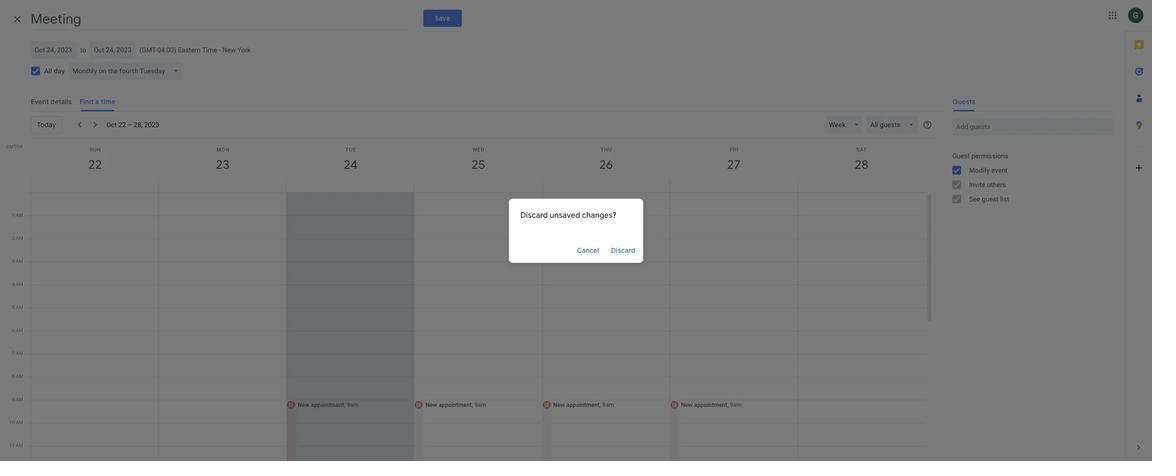 Task type: describe. For each thing, give the bounding box(es) containing it.
discard button
[[608, 239, 640, 262]]

04:00)
[[157, 46, 176, 54]]

save
[[435, 14, 450, 23]]

1 9am from the left
[[347, 402, 359, 409]]

navigation toolbar
[[31, 111, 938, 139]]

-
[[219, 46, 221, 54]]

day
[[54, 67, 65, 75]]

permissions
[[972, 152, 1009, 160]]

discard unsaved changes?
[[521, 211, 617, 220]]

(gmt-
[[140, 46, 157, 54]]

changes?
[[582, 211, 617, 220]]

4 , from the left
[[728, 402, 729, 409]]

discard for discard
[[612, 246, 636, 255]]

1 appointment from the left
[[311, 402, 344, 409]]

2 am
[[12, 236, 23, 241]]

discard for discard unsaved changes?
[[521, 211, 548, 220]]

guest
[[983, 196, 999, 203]]

7
[[12, 351, 15, 356]]

oct 22 – 28, 2023
[[107, 121, 159, 129]]

eastern
[[178, 46, 201, 54]]

04
[[17, 144, 23, 149]]

8
[[12, 374, 15, 380]]

am for 2 am
[[16, 236, 23, 241]]

28,
[[134, 121, 143, 129]]

gmt-
[[6, 144, 17, 149]]

unsaved
[[550, 211, 581, 220]]

cancel
[[578, 246, 600, 255]]

9 am
[[12, 397, 23, 403]]

10
[[9, 420, 15, 426]]

Title text field
[[31, 9, 408, 30]]

am for 8 am
[[16, 374, 23, 380]]

9
[[12, 397, 15, 403]]

4 am
[[12, 282, 23, 287]]

grid containing new appointment
[[0, 139, 934, 462]]

7 column header from the left
[[798, 139, 926, 193]]

2 new appointment , 9am from the left
[[426, 402, 487, 409]]

modify event
[[970, 167, 1008, 174]]

gmt-04
[[6, 144, 23, 149]]

2
[[12, 236, 15, 241]]

list
[[1001, 196, 1010, 203]]

8 am
[[12, 374, 23, 380]]

event
[[992, 167, 1008, 174]]

guest permissions
[[953, 152, 1009, 160]]

invite others
[[970, 181, 1007, 189]]

2 , from the left
[[472, 402, 474, 409]]

oct
[[107, 121, 117, 129]]

4
[[12, 282, 15, 287]]

3 am
[[12, 259, 23, 264]]

3
[[12, 259, 15, 264]]

am for 3 am
[[16, 259, 23, 264]]

am for 5 am
[[16, 305, 23, 310]]

10 am
[[9, 420, 23, 426]]

5 am
[[12, 305, 23, 310]]

today
[[37, 121, 56, 129]]

2023
[[144, 121, 159, 129]]

2 column header from the left
[[159, 139, 287, 193]]

3 column header from the left
[[286, 139, 415, 193]]



Task type: locate. For each thing, give the bounding box(es) containing it.
cancel button
[[573, 239, 604, 262]]

,
[[344, 402, 346, 409], [472, 402, 474, 409], [600, 402, 601, 409], [728, 402, 729, 409]]

am right 8
[[16, 374, 23, 380]]

6 am
[[12, 328, 23, 333]]

10 am from the top
[[16, 420, 23, 426]]

am for 10 am
[[16, 420, 23, 426]]

all day
[[44, 67, 65, 75]]

9am
[[347, 402, 359, 409], [475, 402, 487, 409], [603, 402, 614, 409], [731, 402, 742, 409]]

am right 11
[[16, 443, 23, 449]]

3 new appointment , 9am from the left
[[554, 402, 614, 409]]

see guest list
[[970, 196, 1010, 203]]

am for 6 am
[[16, 328, 23, 333]]

today button
[[31, 116, 62, 134]]

1 vertical spatial discard
[[612, 246, 636, 255]]

am for 4 am
[[16, 282, 23, 287]]

new
[[223, 46, 236, 54], [298, 402, 310, 409], [426, 402, 437, 409], [554, 402, 565, 409], [682, 402, 693, 409]]

(gmt-04:00) eastern time - new york
[[140, 46, 251, 54]]

group containing guest permissions
[[945, 149, 1115, 207]]

time
[[202, 46, 217, 54]]

row containing new appointment
[[27, 192, 926, 462]]

am right 10
[[16, 420, 23, 426]]

3 , from the left
[[600, 402, 601, 409]]

1 , from the left
[[344, 402, 346, 409]]

new appointment , 9am
[[298, 402, 359, 409], [426, 402, 487, 409], [554, 402, 614, 409], [682, 402, 742, 409]]

1 column header from the left
[[31, 139, 159, 193]]

group
[[945, 149, 1115, 207]]

2 appointment from the left
[[439, 402, 472, 409]]

2 9am from the left
[[475, 402, 487, 409]]

5
[[12, 305, 15, 310]]

22
[[119, 121, 126, 129]]

guest
[[953, 152, 971, 160]]

7 am from the top
[[16, 351, 23, 356]]

modify
[[970, 167, 991, 174]]

save button
[[424, 10, 462, 27]]

4 column header from the left
[[414, 139, 543, 193]]

see
[[970, 196, 981, 203]]

1
[[12, 213, 15, 218]]

am right 3
[[16, 259, 23, 264]]

5 column header from the left
[[542, 139, 670, 193]]

tab list
[[1127, 31, 1153, 435]]

11 am from the top
[[16, 443, 23, 449]]

0 horizontal spatial discard
[[521, 211, 548, 220]]

others
[[988, 181, 1007, 189]]

am right the 2
[[16, 236, 23, 241]]

am right 6
[[16, 328, 23, 333]]

6
[[12, 328, 15, 333]]

discard right cancel button
[[612, 246, 636, 255]]

york
[[238, 46, 251, 54]]

column header
[[31, 139, 159, 193], [159, 139, 287, 193], [286, 139, 415, 193], [414, 139, 543, 193], [542, 139, 670, 193], [670, 139, 798, 193], [798, 139, 926, 193]]

all
[[44, 67, 52, 75]]

am right the 5
[[16, 305, 23, 310]]

9 am from the top
[[16, 397, 23, 403]]

4 new appointment , 9am from the left
[[682, 402, 742, 409]]

cell
[[286, 192, 415, 462], [31, 193, 159, 462], [159, 193, 287, 462], [414, 193, 543, 462], [542, 193, 670, 462], [670, 193, 798, 462], [798, 193, 926, 462]]

row
[[27, 192, 926, 462]]

am for 9 am
[[16, 397, 23, 403]]

0 vertical spatial discard
[[521, 211, 548, 220]]

to
[[80, 46, 86, 54]]

6 am from the top
[[16, 328, 23, 333]]

3 appointment from the left
[[567, 402, 600, 409]]

appointment
[[311, 402, 344, 409], [439, 402, 472, 409], [567, 402, 600, 409], [695, 402, 728, 409]]

grid
[[0, 139, 934, 462]]

3 am from the top
[[16, 259, 23, 264]]

4 am from the top
[[16, 282, 23, 287]]

invite
[[970, 181, 986, 189]]

row inside grid
[[27, 192, 926, 462]]

am for 7 am
[[16, 351, 23, 356]]

11
[[9, 443, 15, 449]]

–
[[128, 121, 132, 129]]

4 appointment from the left
[[695, 402, 728, 409]]

discard inside button
[[612, 246, 636, 255]]

am right 1
[[16, 213, 23, 218]]

1 am from the top
[[16, 213, 23, 218]]

discard
[[521, 211, 548, 220], [612, 246, 636, 255]]

am right 7
[[16, 351, 23, 356]]

11 am
[[9, 443, 23, 449]]

am for 1 am
[[16, 213, 23, 218]]

am right 9
[[16, 397, 23, 403]]

5 am from the top
[[16, 305, 23, 310]]

2 am from the top
[[16, 236, 23, 241]]

4 9am from the left
[[731, 402, 742, 409]]

6 column header from the left
[[670, 139, 798, 193]]

3 9am from the left
[[603, 402, 614, 409]]

7 am
[[12, 351, 23, 356]]

1 new appointment , 9am from the left
[[298, 402, 359, 409]]

1 horizontal spatial discard
[[612, 246, 636, 255]]

8 am from the top
[[16, 374, 23, 380]]

am
[[16, 213, 23, 218], [16, 236, 23, 241], [16, 259, 23, 264], [16, 282, 23, 287], [16, 305, 23, 310], [16, 328, 23, 333], [16, 351, 23, 356], [16, 374, 23, 380], [16, 397, 23, 403], [16, 420, 23, 426], [16, 443, 23, 449]]

discard left unsaved on the top
[[521, 211, 548, 220]]

am for 11 am
[[16, 443, 23, 449]]

discard unsaved changes? alert dialog
[[509, 199, 644, 263]]

1 am
[[12, 213, 23, 218]]

am right 4
[[16, 282, 23, 287]]



Task type: vqa. For each thing, say whether or not it's contained in the screenshot.
booked's the appointments
no



